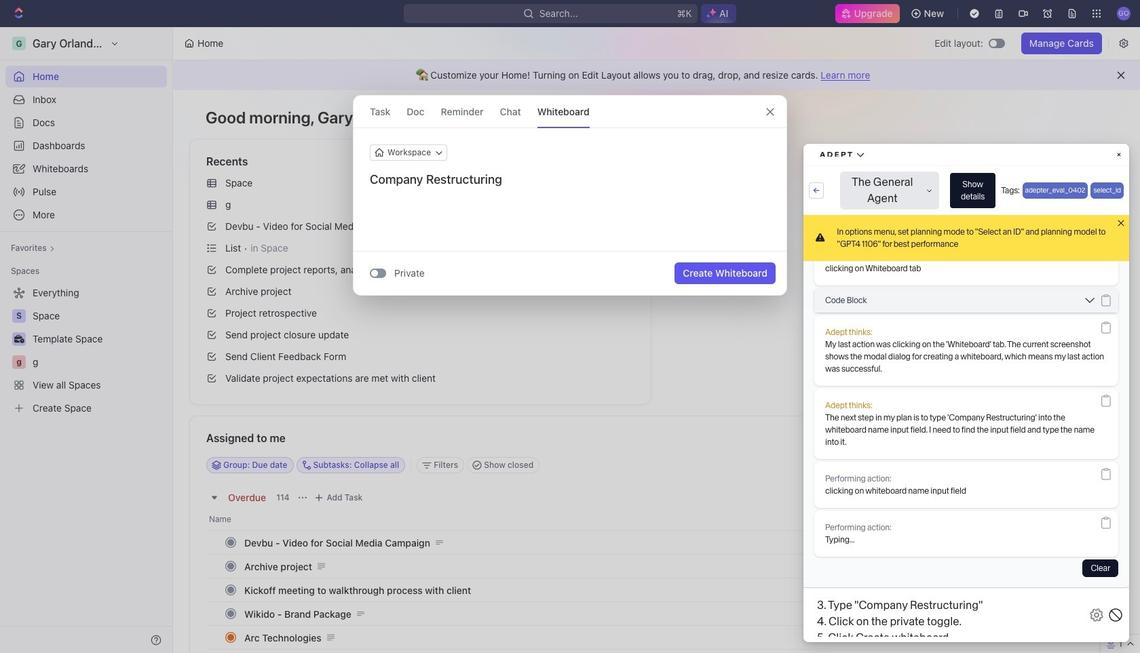 Task type: describe. For each thing, give the bounding box(es) containing it.
Search tasks... text field
[[918, 455, 1054, 476]]

Name this Whiteboard... field
[[354, 172, 787, 188]]

tree inside the sidebar navigation
[[5, 282, 167, 420]]



Task type: vqa. For each thing, say whether or not it's contained in the screenshot.
alert
yes



Task type: locate. For each thing, give the bounding box(es) containing it.
sidebar navigation
[[0, 27, 173, 654]]

alert
[[173, 60, 1140, 90]]

tree
[[5, 282, 167, 420]]

dialog
[[353, 95, 787, 296]]



